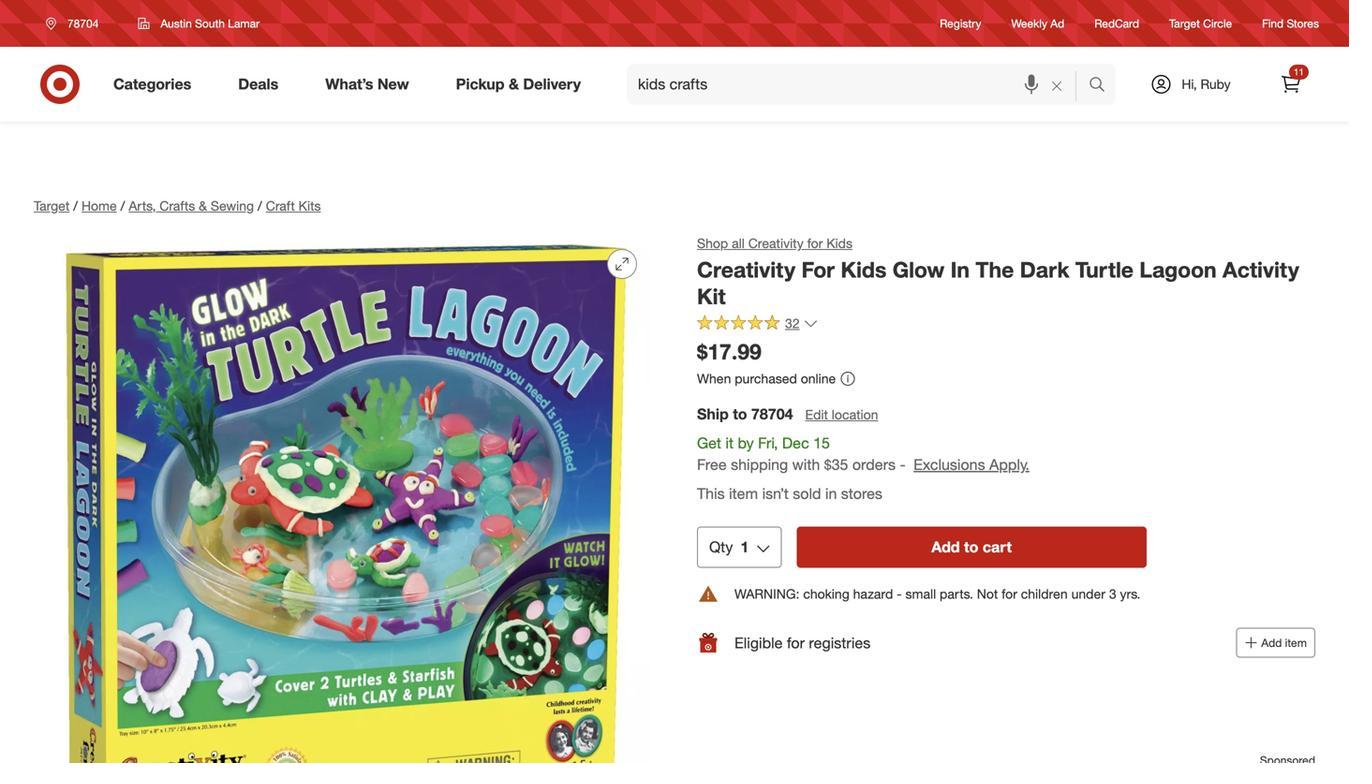 Task type: vqa. For each thing, say whether or not it's contained in the screenshot.
store
no



Task type: describe. For each thing, give the bounding box(es) containing it.
sold
[[793, 485, 821, 503]]

add for add item
[[1261, 636, 1282, 650]]

add to cart
[[932, 538, 1012, 557]]

craft kits link
[[266, 198, 321, 214]]

for
[[802, 257, 835, 283]]

it
[[726, 434, 734, 453]]

search button
[[1080, 64, 1125, 109]]

15
[[813, 434, 830, 453]]

78704 inside dropdown button
[[67, 16, 99, 30]]

pickup
[[456, 75, 505, 93]]

to for ship
[[733, 405, 747, 424]]

target / home / arts, crafts & sewing / craft kits
[[34, 198, 321, 214]]

2 / from the left
[[121, 198, 125, 214]]

dec
[[782, 434, 809, 453]]

- inside get it by fri, dec 15 free shipping with $35 orders - exclusions apply.
[[900, 456, 906, 474]]

with
[[792, 456, 820, 474]]

parts.
[[940, 586, 973, 603]]

0 horizontal spatial &
[[199, 198, 207, 214]]

registries
[[809, 634, 871, 652]]

pickup & delivery
[[456, 75, 581, 93]]

small
[[906, 586, 936, 603]]

11 link
[[1270, 64, 1312, 105]]

eligible
[[735, 634, 783, 652]]

crafts
[[159, 198, 195, 214]]

glow
[[893, 257, 945, 283]]

home
[[81, 198, 117, 214]]

austin south lamar button
[[126, 7, 272, 40]]

in
[[951, 257, 970, 283]]

0 vertical spatial &
[[509, 75, 519, 93]]

not
[[977, 586, 998, 603]]

this
[[697, 485, 725, 503]]

eligible for registries
[[735, 634, 871, 652]]

orders
[[852, 456, 896, 474]]

get
[[697, 434, 721, 453]]

qty
[[709, 538, 733, 557]]

edit location button
[[804, 405, 879, 426]]

activity
[[1223, 257, 1299, 283]]

arts,
[[129, 198, 156, 214]]

registry link
[[940, 15, 981, 31]]

kits
[[299, 198, 321, 214]]

fri,
[[758, 434, 778, 453]]

78704 button
[[34, 7, 118, 40]]

1 / from the left
[[73, 198, 78, 214]]

in
[[825, 485, 837, 503]]

1 vertical spatial creativity
[[697, 257, 796, 283]]

$35
[[824, 456, 848, 474]]

shop
[[697, 235, 728, 252]]

what's new
[[325, 75, 409, 93]]

0 vertical spatial creativity
[[748, 235, 804, 252]]

choking
[[803, 586, 850, 603]]

when
[[697, 370, 731, 387]]

location
[[832, 407, 878, 423]]

add item button
[[1236, 628, 1315, 658]]

target for target circle
[[1169, 16, 1200, 30]]

categories
[[113, 75, 191, 93]]

south
[[195, 16, 225, 30]]

item for this
[[729, 485, 758, 503]]

this item isn't sold in stores
[[697, 485, 883, 503]]

get it by fri, dec 15 free shipping with $35 orders - exclusions apply.
[[697, 434, 1030, 474]]

creativity for kids glow in the dark turtle lagoon activity kit, 1 of 14 image
[[34, 234, 652, 764]]

ad
[[1051, 16, 1065, 30]]

home link
[[81, 198, 117, 214]]

deals
[[238, 75, 279, 93]]

hazard
[[853, 586, 893, 603]]

target link
[[34, 198, 70, 214]]

stores
[[841, 485, 883, 503]]

ship
[[697, 405, 729, 424]]

under
[[1071, 586, 1106, 603]]

dark
[[1020, 257, 1070, 283]]

add for add to cart
[[932, 538, 960, 557]]

3
[[1109, 586, 1116, 603]]

1 vertical spatial 78704
[[751, 405, 793, 424]]

deals link
[[222, 64, 302, 105]]

free
[[697, 456, 727, 474]]

32 link
[[697, 314, 818, 336]]

search
[[1080, 77, 1125, 95]]

new
[[377, 75, 409, 93]]



Task type: locate. For each thing, give the bounding box(es) containing it.
stores
[[1287, 16, 1319, 30]]

to right ship
[[733, 405, 747, 424]]

find stores link
[[1262, 15, 1319, 31]]

target circle link
[[1169, 15, 1232, 31]]

78704 left austin
[[67, 16, 99, 30]]

creativity down 'all'
[[697, 257, 796, 283]]

craft
[[266, 198, 295, 214]]

1 vertical spatial &
[[199, 198, 207, 214]]

add
[[932, 538, 960, 557], [1261, 636, 1282, 650]]

the
[[976, 257, 1014, 283]]

0 vertical spatial item
[[729, 485, 758, 503]]

2 horizontal spatial for
[[1002, 586, 1017, 603]]

3 / from the left
[[258, 198, 262, 214]]

0 vertical spatial 78704
[[67, 16, 99, 30]]

kit
[[697, 284, 726, 310]]

0 horizontal spatial target
[[34, 198, 70, 214]]

yrs.
[[1120, 586, 1141, 603]]

registry
[[940, 16, 981, 30]]

0 horizontal spatial item
[[729, 485, 758, 503]]

1 vertical spatial item
[[1285, 636, 1307, 650]]

item
[[729, 485, 758, 503], [1285, 636, 1307, 650]]

redcard link
[[1095, 15, 1139, 31]]

1 horizontal spatial target
[[1169, 16, 1200, 30]]

find stores
[[1262, 16, 1319, 30]]

categories link
[[97, 64, 215, 105]]

78704 up fri,
[[751, 405, 793, 424]]

1 vertical spatial kids
[[841, 257, 887, 283]]

78704
[[67, 16, 99, 30], [751, 405, 793, 424]]

for inside shop all creativity for kids creativity for kids glow in the dark turtle lagoon activity kit
[[807, 235, 823, 252]]

all
[[732, 235, 745, 252]]

0 horizontal spatial add
[[932, 538, 960, 557]]

exclusions
[[914, 456, 985, 474]]

1 horizontal spatial add
[[1261, 636, 1282, 650]]

target for target / home / arts, crafts & sewing / craft kits
[[34, 198, 70, 214]]

for right the eligible
[[787, 634, 805, 652]]

add to cart button
[[797, 527, 1147, 568]]

edit location
[[805, 407, 878, 423]]

11
[[1294, 66, 1304, 78]]

1 vertical spatial target
[[34, 198, 70, 214]]

0 vertical spatial add
[[932, 538, 960, 557]]

1 vertical spatial add
[[1261, 636, 1282, 650]]

target left home link
[[34, 198, 70, 214]]

austin south lamar
[[161, 16, 260, 30]]

- right orders
[[900, 456, 906, 474]]

weekly ad
[[1011, 16, 1065, 30]]

isn't
[[762, 485, 789, 503]]

/ left home link
[[73, 198, 78, 214]]

-
[[900, 456, 906, 474], [897, 586, 902, 603]]

creativity
[[748, 235, 804, 252], [697, 257, 796, 283]]

for up for
[[807, 235, 823, 252]]

/ left craft
[[258, 198, 262, 214]]

online
[[801, 370, 836, 387]]

weekly ad link
[[1011, 15, 1065, 31]]

2 horizontal spatial /
[[258, 198, 262, 214]]

0 horizontal spatial for
[[787, 634, 805, 652]]

weekly
[[1011, 16, 1047, 30]]

1 vertical spatial -
[[897, 586, 902, 603]]

warning: choking hazard - small parts. not for children under 3 yrs.
[[735, 586, 1141, 603]]

/
[[73, 198, 78, 214], [121, 198, 125, 214], [258, 198, 262, 214]]

pickup & delivery link
[[440, 64, 604, 105]]

for
[[807, 235, 823, 252], [1002, 586, 1017, 603], [787, 634, 805, 652]]

item for add
[[1285, 636, 1307, 650]]

1 horizontal spatial &
[[509, 75, 519, 93]]

0 vertical spatial kids
[[827, 235, 853, 252]]

1 vertical spatial to
[[964, 538, 979, 557]]

What can we help you find? suggestions appear below search field
[[627, 64, 1093, 105]]

children
[[1021, 586, 1068, 603]]

1 horizontal spatial /
[[121, 198, 125, 214]]

- left small on the bottom right of page
[[897, 586, 902, 603]]

lagoon
[[1140, 257, 1217, 283]]

ship to 78704
[[697, 405, 793, 424]]

shipping
[[731, 456, 788, 474]]

2 vertical spatial for
[[787, 634, 805, 652]]

warning:
[[735, 586, 800, 603]]

arts, crafts & sewing link
[[129, 198, 254, 214]]

austin
[[161, 16, 192, 30]]

ruby
[[1201, 76, 1231, 92]]

1 horizontal spatial to
[[964, 538, 979, 557]]

0 vertical spatial -
[[900, 456, 906, 474]]

to inside button
[[964, 538, 979, 557]]

1
[[741, 538, 749, 557]]

by
[[738, 434, 754, 453]]

creativity right 'all'
[[748, 235, 804, 252]]

1 horizontal spatial 78704
[[751, 405, 793, 424]]

target
[[1169, 16, 1200, 30], [34, 198, 70, 214]]

target left circle
[[1169, 16, 1200, 30]]

0 vertical spatial for
[[807, 235, 823, 252]]

qty 1
[[709, 538, 749, 557]]

0 vertical spatial target
[[1169, 16, 1200, 30]]

1 horizontal spatial item
[[1285, 636, 1307, 650]]

kids right for
[[841, 257, 887, 283]]

to left cart
[[964, 538, 979, 557]]

& right pickup
[[509, 75, 519, 93]]

target circle
[[1169, 16, 1232, 30]]

0 horizontal spatial 78704
[[67, 16, 99, 30]]

0 vertical spatial to
[[733, 405, 747, 424]]

exclusions apply. link
[[914, 456, 1030, 474]]

shop all creativity for kids creativity for kids glow in the dark turtle lagoon activity kit
[[697, 235, 1299, 310]]

purchased
[[735, 370, 797, 387]]

32
[[785, 315, 800, 332]]

find
[[1262, 16, 1284, 30]]

add item
[[1261, 636, 1307, 650]]

hi, ruby
[[1182, 76, 1231, 92]]

for right not
[[1002, 586, 1017, 603]]

kids up for
[[827, 235, 853, 252]]

what's
[[325, 75, 373, 93]]

to
[[733, 405, 747, 424], [964, 538, 979, 557]]

add inside add to cart button
[[932, 538, 960, 557]]

lamar
[[228, 16, 260, 30]]

kids
[[827, 235, 853, 252], [841, 257, 887, 283]]

/ left arts,
[[121, 198, 125, 214]]

circle
[[1203, 16, 1232, 30]]

1 horizontal spatial for
[[807, 235, 823, 252]]

apply.
[[989, 456, 1030, 474]]

& right 'crafts'
[[199, 198, 207, 214]]

add inside "add item" button
[[1261, 636, 1282, 650]]

0 horizontal spatial to
[[733, 405, 747, 424]]

item inside button
[[1285, 636, 1307, 650]]

0 horizontal spatial /
[[73, 198, 78, 214]]

turtle
[[1076, 257, 1134, 283]]

hi,
[[1182, 76, 1197, 92]]

redcard
[[1095, 16, 1139, 30]]

what's new link
[[309, 64, 433, 105]]

delivery
[[523, 75, 581, 93]]

&
[[509, 75, 519, 93], [199, 198, 207, 214]]

1 vertical spatial for
[[1002, 586, 1017, 603]]

to for add
[[964, 538, 979, 557]]



